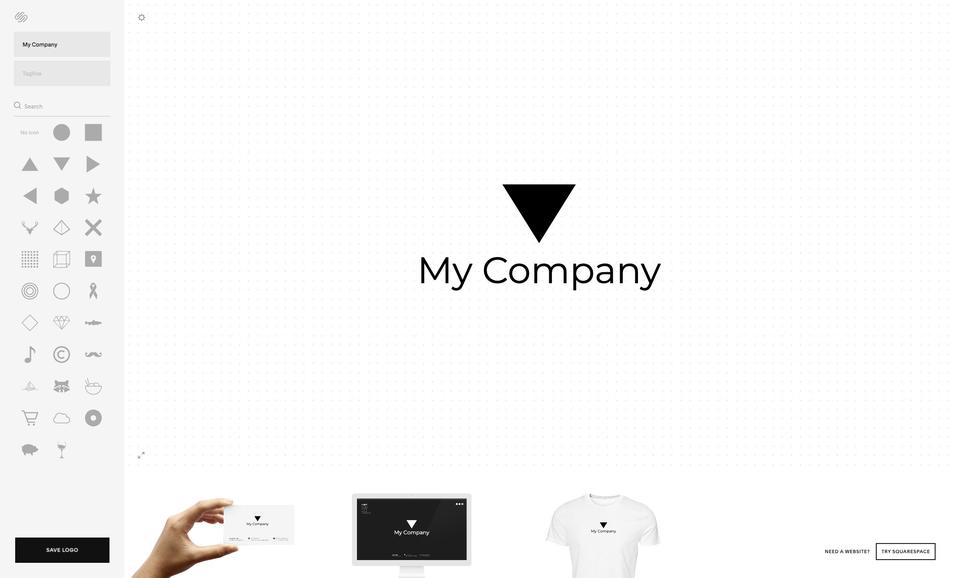 Task type: vqa. For each thing, say whether or not it's contained in the screenshot.
just
no



Task type: describe. For each thing, give the bounding box(es) containing it.
website?
[[846, 549, 871, 555]]

Name text field
[[14, 32, 110, 57]]

Tagline text field
[[14, 61, 110, 86]]

no
[[20, 129, 27, 136]]

try squarespace
[[882, 549, 931, 555]]

no icon
[[20, 129, 39, 136]]

search
[[24, 103, 43, 110]]

search link
[[14, 99, 43, 111]]

squarespace
[[893, 549, 931, 555]]

save logo
[[46, 547, 78, 554]]



Task type: locate. For each thing, give the bounding box(es) containing it.
need
[[825, 549, 839, 555]]

try squarespace link
[[877, 544, 936, 561]]

a
[[841, 549, 844, 555]]

save
[[46, 547, 61, 554]]

logo
[[62, 547, 78, 554]]

try
[[882, 549, 892, 555]]

icon
[[29, 129, 39, 136]]

need a website?
[[825, 549, 872, 555]]

save logo button
[[15, 538, 110, 566]]

start over image
[[12, 9, 30, 25]]



